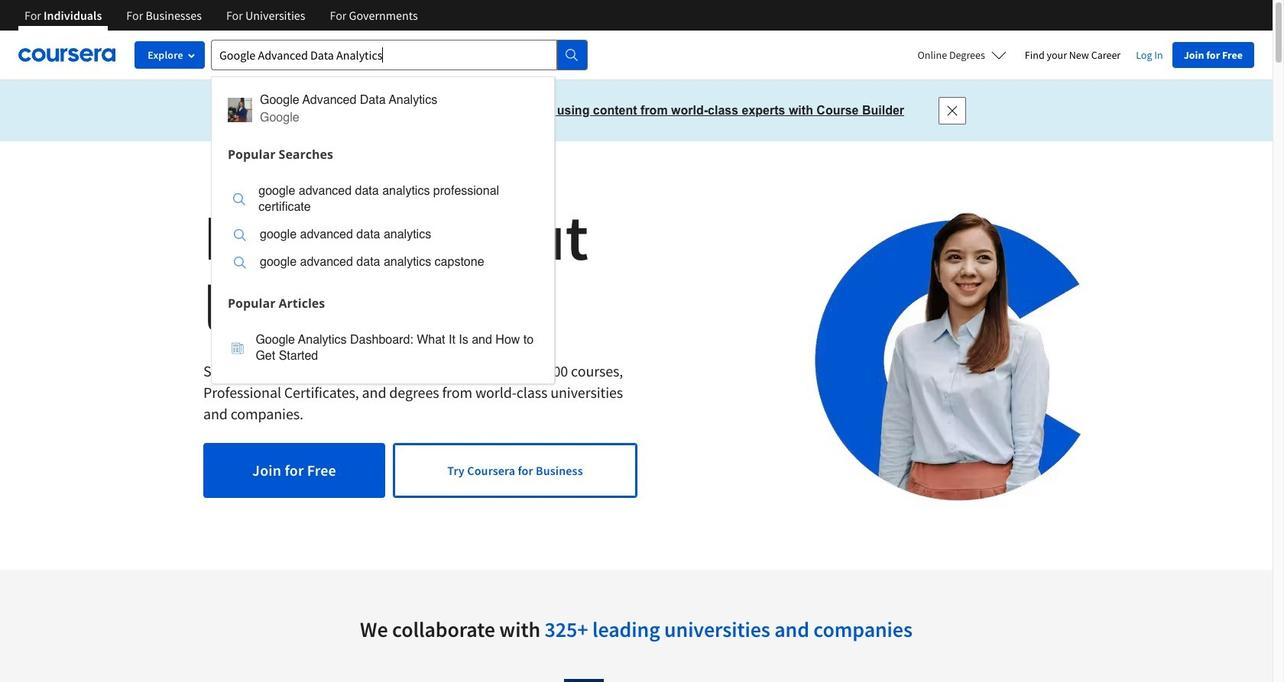Task type: describe. For each thing, give the bounding box(es) containing it.
university of michigan image
[[564, 680, 603, 683]]

What do you want to learn? text field
[[211, 40, 557, 70]]

autocomplete results list box
[[211, 76, 555, 384]]



Task type: locate. For each thing, give the bounding box(es) containing it.
banner navigation
[[12, 0, 430, 42]]

suggestion image image
[[228, 97, 252, 122], [233, 193, 245, 206], [234, 229, 246, 241], [234, 256, 246, 269], [232, 342, 244, 355]]

alert
[[0, 80, 1273, 141]]

list box
[[212, 168, 554, 290]]

coursera image
[[18, 43, 115, 67]]

list box inside autocomplete results list box
[[212, 168, 554, 290]]

None search field
[[211, 40, 588, 384]]



Task type: vqa. For each thing, say whether or not it's contained in the screenshot.
list box
yes



